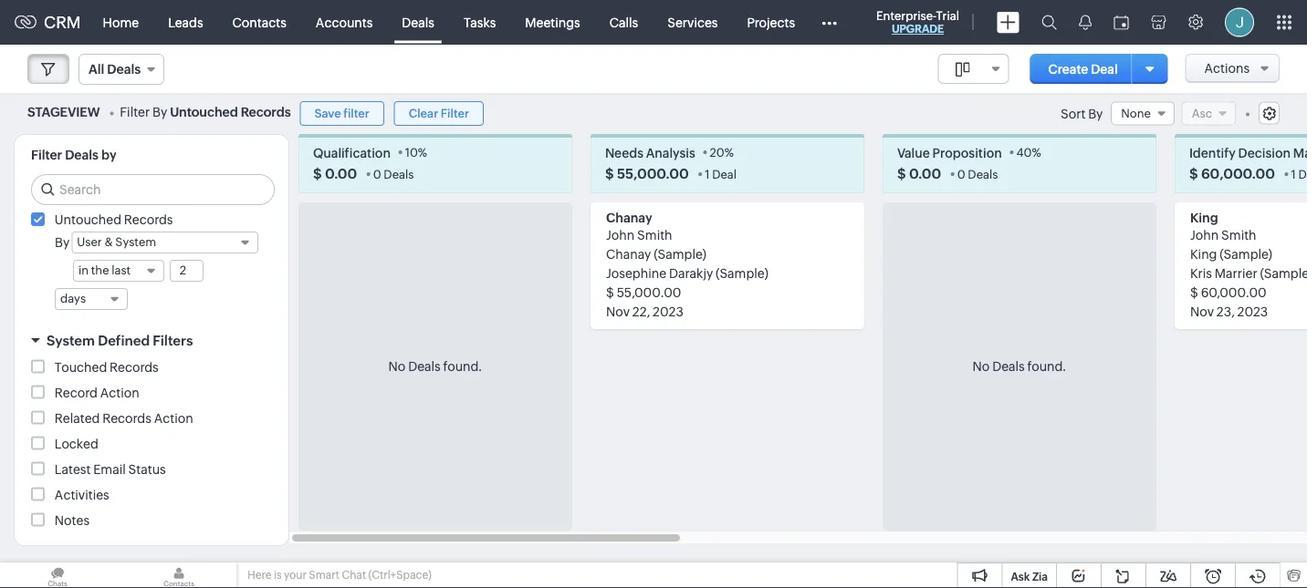 Task type: describe. For each thing, give the bounding box(es) containing it.
(sample) for darakjy
[[654, 247, 707, 262]]

records for touched records
[[110, 360, 159, 375]]

contacts image
[[121, 563, 236, 589]]

size image
[[956, 61, 970, 78]]

1 king from the top
[[1191, 211, 1218, 226]]

king john smith king (sample) kris marrier (sample $ 60,000.00 nov 23, 2023
[[1191, 211, 1307, 320]]

untouched records
[[55, 213, 173, 227]]

kris
[[1191, 267, 1212, 281]]

signals image
[[1079, 15, 1092, 30]]

1 for 60,000.00
[[1291, 168, 1296, 182]]

deals link
[[387, 0, 449, 44]]

chanay john smith chanay (sample) josephine darakjy (sample) $ 55,000.00 nov 22, 2023
[[606, 211, 769, 320]]

deal for 1 deal
[[712, 168, 737, 182]]

kris marrier (sample link
[[1191, 267, 1307, 281]]

search image
[[1042, 15, 1057, 30]]

john for king
[[1191, 228, 1219, 243]]

latest
[[55, 462, 91, 477]]

$ 60,000.00
[[1190, 166, 1275, 182]]

defined
[[98, 333, 150, 349]]

your
[[284, 570, 307, 582]]

josephine
[[606, 267, 667, 281]]

1 vertical spatial untouched
[[55, 213, 121, 227]]

value
[[897, 146, 930, 160]]

services
[[668, 15, 718, 30]]

john for chanay
[[606, 228, 635, 243]]

smart
[[309, 570, 340, 582]]

identify
[[1190, 146, 1236, 160]]

system inside field
[[115, 236, 156, 249]]

Other Modules field
[[810, 8, 849, 37]]

leads
[[168, 15, 203, 30]]

0.00 for qualification
[[325, 166, 357, 182]]

proposition
[[933, 146, 1002, 160]]

marrier
[[1215, 267, 1258, 281]]

chat
[[342, 570, 366, 582]]

% for needs analysis
[[725, 146, 734, 160]]

User & System field
[[71, 232, 258, 254]]

here is your smart chat (ctrl+space)
[[247, 570, 432, 582]]

save filter
[[314, 107, 370, 121]]

ask zia
[[1011, 571, 1048, 583]]

josephine darakjy (sample) link
[[606, 267, 769, 281]]

% for value proposition
[[1032, 146, 1042, 160]]

0 deals for qualification
[[373, 168, 414, 182]]

$ down qualification
[[313, 166, 322, 182]]

smith for chanay
[[637, 228, 672, 243]]

0.00 for value proposition
[[909, 166, 941, 182]]

decision
[[1239, 146, 1291, 160]]

calls
[[610, 15, 638, 30]]

filter
[[343, 107, 370, 121]]

(sample
[[1260, 267, 1307, 281]]

ma
[[1294, 146, 1307, 160]]

no deals found. for value proposition
[[973, 360, 1067, 374]]

accounts link
[[301, 0, 387, 44]]

filter by fields
[[47, 548, 141, 564]]

identify decision ma
[[1190, 146, 1307, 160]]

email
[[93, 462, 126, 477]]

save filter button
[[300, 101, 384, 126]]

(ctrl+space)
[[368, 570, 432, 582]]

record
[[55, 386, 98, 400]]

in the last
[[79, 264, 131, 278]]

&
[[104, 236, 113, 249]]

chanay (sample) link
[[606, 247, 707, 262]]

last
[[112, 264, 131, 278]]

chats image
[[0, 563, 115, 589]]

meetings link
[[511, 0, 595, 44]]

enterprise-trial upgrade
[[876, 9, 960, 35]]

here
[[247, 570, 272, 582]]

records for untouched records
[[124, 213, 173, 227]]

filter for filter by untouched records
[[120, 105, 150, 120]]

0 for qualification
[[373, 168, 381, 182]]

2 chanay from the top
[[606, 247, 651, 262]]

in the last field
[[73, 260, 164, 282]]

ask
[[1011, 571, 1030, 583]]

40
[[1017, 146, 1032, 160]]

de
[[1299, 168, 1307, 182]]

$ down "value"
[[897, 166, 906, 182]]

actions
[[1205, 61, 1250, 76]]

none
[[1121, 107, 1151, 120]]

1 for 55,000.00
[[705, 168, 710, 182]]

10 %
[[405, 146, 427, 160]]

chanay link
[[606, 211, 652, 226]]

by left user
[[55, 236, 70, 250]]

% for qualification
[[418, 146, 427, 160]]

create
[[1049, 62, 1089, 76]]

smith for king
[[1222, 228, 1257, 243]]

needs analysis
[[605, 146, 696, 160]]

create menu element
[[986, 0, 1031, 44]]

deal for create deal
[[1091, 62, 1118, 76]]

found. for qualification
[[443, 360, 482, 374]]

projects link
[[733, 0, 810, 44]]

sort by
[[1061, 106, 1103, 121]]

$ 55,000.00
[[605, 166, 689, 182]]

found. for value proposition
[[1028, 360, 1067, 374]]

create menu image
[[997, 11, 1020, 33]]

user & system
[[77, 236, 156, 249]]

system defined filters
[[47, 333, 193, 349]]

by for filter by fields
[[83, 548, 99, 564]]

nov for 55,000.00
[[606, 305, 630, 320]]

$ 0.00 for value proposition
[[897, 166, 941, 182]]

system inside "dropdown button"
[[47, 333, 95, 349]]

records for related records action
[[102, 411, 151, 426]]

$ down needs
[[605, 166, 614, 182]]

notes
[[55, 514, 90, 528]]

calendar image
[[1114, 15, 1129, 30]]

all deals
[[89, 62, 141, 77]]

leads link
[[154, 0, 218, 44]]

20 %
[[710, 146, 734, 160]]

sort
[[1061, 106, 1086, 121]]

$ inside chanay john smith chanay (sample) josephine darakjy (sample) $ 55,000.00 nov 22, 2023
[[606, 286, 614, 300]]



Task type: vqa. For each thing, say whether or not it's contained in the screenshot.
the top Cold
no



Task type: locate. For each thing, give the bounding box(es) containing it.
1 horizontal spatial 0.00
[[909, 166, 941, 182]]

1 vertical spatial king
[[1191, 247, 1217, 262]]

1 found. from the left
[[443, 360, 482, 374]]

2 nov from the left
[[1191, 305, 1214, 320]]

by left fields
[[83, 548, 99, 564]]

2023 for 55,000.00
[[653, 305, 684, 320]]

0 horizontal spatial smith
[[637, 228, 672, 243]]

1 john from the left
[[606, 228, 635, 243]]

no deals found. for qualification
[[389, 360, 482, 374]]

0.00
[[325, 166, 357, 182], [909, 166, 941, 182]]

$ 0.00 down "value"
[[897, 166, 941, 182]]

1 horizontal spatial untouched
[[170, 105, 238, 120]]

1 horizontal spatial deal
[[1091, 62, 1118, 76]]

1 horizontal spatial (sample)
[[716, 267, 769, 281]]

touched
[[55, 360, 107, 375]]

1 0.00 from the left
[[325, 166, 357, 182]]

upgrade
[[892, 23, 944, 35]]

% down clear on the left
[[418, 146, 427, 160]]

deal inside "create deal" button
[[1091, 62, 1118, 76]]

by down all deals field
[[153, 105, 167, 120]]

60,000.00 down marrier at the right top
[[1201, 286, 1267, 300]]

1 60,000.00 from the top
[[1201, 166, 1275, 182]]

20
[[710, 146, 725, 160]]

1 horizontal spatial found.
[[1028, 360, 1067, 374]]

2023 for 60,000.00
[[1238, 305, 1268, 320]]

all
[[89, 62, 104, 77]]

action
[[100, 386, 139, 400], [154, 411, 193, 426]]

create deal button
[[1030, 54, 1136, 84]]

king up king (sample) 'link'
[[1191, 211, 1218, 226]]

1 horizontal spatial %
[[725, 146, 734, 160]]

$ down identify
[[1190, 166, 1198, 182]]

filter down notes
[[47, 548, 80, 564]]

crm
[[44, 13, 81, 32]]

smith up the chanay (sample) link in the top of the page
[[637, 228, 672, 243]]

nov left '23,'
[[1191, 305, 1214, 320]]

0 deals down proposition
[[958, 168, 998, 182]]

(sample)
[[654, 247, 707, 262], [1220, 247, 1273, 262], [716, 267, 769, 281]]

records down record action
[[102, 411, 151, 426]]

value proposition
[[897, 146, 1002, 160]]

$ 0.00 for qualification
[[313, 166, 357, 182]]

tasks
[[464, 15, 496, 30]]

Search text field
[[32, 175, 274, 205]]

2 found. from the left
[[1028, 360, 1067, 374]]

by for filter by untouched records
[[153, 105, 167, 120]]

1 horizontal spatial $ 0.00
[[897, 166, 941, 182]]

system defined filters button
[[15, 325, 289, 357]]

1 vertical spatial action
[[154, 411, 193, 426]]

king (sample) link
[[1191, 247, 1273, 262]]

0.00 down qualification
[[325, 166, 357, 182]]

0 vertical spatial system
[[115, 236, 156, 249]]

0 horizontal spatial 0 deals
[[373, 168, 414, 182]]

records down defined on the left bottom
[[110, 360, 159, 375]]

smith up king (sample) 'link'
[[1222, 228, 1257, 243]]

2 horizontal spatial %
[[1032, 146, 1042, 160]]

qualification
[[313, 146, 391, 160]]

23,
[[1217, 305, 1235, 320]]

action up "status"
[[154, 411, 193, 426]]

0 horizontal spatial 2023
[[653, 305, 684, 320]]

$ inside king john smith king (sample) kris marrier (sample $ 60,000.00 nov 23, 2023
[[1191, 286, 1199, 300]]

2 % from the left
[[725, 146, 734, 160]]

2 horizontal spatial (sample)
[[1220, 247, 1273, 262]]

found.
[[443, 360, 482, 374], [1028, 360, 1067, 374]]

system right "&"
[[115, 236, 156, 249]]

1 nov from the left
[[606, 305, 630, 320]]

2 1 from the left
[[1291, 168, 1296, 182]]

2 smith from the left
[[1222, 228, 1257, 243]]

1 horizontal spatial 0 deals
[[958, 168, 998, 182]]

king link
[[1191, 211, 1218, 226]]

1 horizontal spatial 2023
[[1238, 305, 1268, 320]]

2023
[[653, 305, 684, 320], [1238, 305, 1268, 320]]

john inside king john smith king (sample) kris marrier (sample $ 60,000.00 nov 23, 2023
[[1191, 228, 1219, 243]]

60,000.00 down identify decision ma
[[1201, 166, 1275, 182]]

nov left 22,
[[606, 305, 630, 320]]

trial
[[936, 9, 960, 22]]

action up related records action
[[100, 386, 139, 400]]

john inside chanay john smith chanay (sample) josephine darakjy (sample) $ 55,000.00 nov 22, 2023
[[606, 228, 635, 243]]

(sample) up kris marrier (sample link
[[1220, 247, 1273, 262]]

1 horizontal spatial action
[[154, 411, 193, 426]]

needs
[[605, 146, 644, 160]]

55,000.00 down needs analysis at top
[[617, 166, 689, 182]]

crm link
[[15, 13, 81, 32]]

related records action
[[55, 411, 193, 426]]

1 de
[[1291, 168, 1307, 182]]

1 horizontal spatial john
[[1191, 228, 1219, 243]]

profile image
[[1225, 8, 1254, 37]]

1 % from the left
[[418, 146, 427, 160]]

0 horizontal spatial action
[[100, 386, 139, 400]]

0 vertical spatial untouched
[[170, 105, 238, 120]]

2 0.00 from the left
[[909, 166, 941, 182]]

deals
[[402, 15, 435, 30], [107, 62, 141, 77], [65, 148, 99, 163], [384, 168, 414, 182], [968, 168, 998, 182], [408, 360, 441, 374], [993, 360, 1025, 374]]

All Deals field
[[79, 54, 164, 85]]

2 $ 0.00 from the left
[[897, 166, 941, 182]]

stageview
[[27, 105, 100, 120]]

3 % from the left
[[1032, 146, 1042, 160]]

0 horizontal spatial $ 0.00
[[313, 166, 357, 182]]

0 horizontal spatial 0
[[373, 168, 381, 182]]

meetings
[[525, 15, 580, 30]]

filter for filter by fields
[[47, 548, 80, 564]]

0 horizontal spatial john
[[606, 228, 635, 243]]

1 horizontal spatial 1
[[1291, 168, 1296, 182]]

0 horizontal spatial found.
[[443, 360, 482, 374]]

1 horizontal spatial no
[[973, 360, 990, 374]]

chanay up the "josephine"
[[606, 247, 651, 262]]

0 horizontal spatial no
[[389, 360, 406, 374]]

darakjy
[[669, 267, 713, 281]]

1 horizontal spatial 0
[[958, 168, 966, 182]]

by for sort by
[[1088, 106, 1103, 121]]

2023 inside chanay john smith chanay (sample) josephine darakjy (sample) $ 55,000.00 nov 22, 2023
[[653, 305, 684, 320]]

0 down qualification
[[373, 168, 381, 182]]

deal down 20 %
[[712, 168, 737, 182]]

1 1 from the left
[[705, 168, 710, 182]]

filter down all deals field
[[120, 105, 150, 120]]

0 vertical spatial 60,000.00
[[1201, 166, 1275, 182]]

filter down stageview at the top left
[[31, 148, 62, 163]]

1 down 20
[[705, 168, 710, 182]]

2 60,000.00 from the top
[[1201, 286, 1267, 300]]

(sample) inside king john smith king (sample) kris marrier (sample $ 60,000.00 nov 23, 2023
[[1220, 247, 1273, 262]]

services link
[[653, 0, 733, 44]]

contacts link
[[218, 0, 301, 44]]

system up touched
[[47, 333, 95, 349]]

1 left de
[[1291, 168, 1296, 182]]

create deal
[[1049, 62, 1118, 76]]

filter for filter deals by
[[31, 148, 62, 163]]

deals inside field
[[107, 62, 141, 77]]

2023 right 22,
[[653, 305, 684, 320]]

home
[[103, 15, 139, 30]]

1 2023 from the left
[[653, 305, 684, 320]]

by
[[101, 148, 117, 163]]

0 horizontal spatial deal
[[712, 168, 737, 182]]

2 2023 from the left
[[1238, 305, 1268, 320]]

2 0 deals from the left
[[958, 168, 998, 182]]

0 horizontal spatial (sample)
[[654, 247, 707, 262]]

clear
[[409, 107, 438, 121]]

% right proposition
[[1032, 146, 1042, 160]]

accounts
[[316, 15, 373, 30]]

untouched
[[170, 105, 238, 120], [55, 213, 121, 227]]

0.00 down "value"
[[909, 166, 941, 182]]

days field
[[55, 289, 128, 310]]

2 john from the left
[[1191, 228, 1219, 243]]

by right sort
[[1088, 106, 1103, 121]]

profile element
[[1214, 0, 1265, 44]]

0 down proposition
[[958, 168, 966, 182]]

1 horizontal spatial smith
[[1222, 228, 1257, 243]]

days
[[60, 292, 86, 306]]

1 no from the left
[[389, 360, 406, 374]]

chanay up the chanay (sample) link in the top of the page
[[606, 211, 652, 226]]

(sample) for marrier
[[1220, 247, 1273, 262]]

2 king from the top
[[1191, 247, 1217, 262]]

latest email status
[[55, 462, 166, 477]]

filter by fields button
[[15, 540, 289, 572]]

1 vertical spatial system
[[47, 333, 95, 349]]

55,000.00 up 22,
[[617, 286, 682, 300]]

% up 1 deal
[[725, 146, 734, 160]]

None text field
[[171, 261, 203, 281]]

search element
[[1031, 0, 1068, 45]]

0 horizontal spatial untouched
[[55, 213, 121, 227]]

king up kris
[[1191, 247, 1217, 262]]

1 vertical spatial chanay
[[606, 247, 651, 262]]

1 55,000.00 from the top
[[617, 166, 689, 182]]

0 horizontal spatial nov
[[606, 305, 630, 320]]

1 smith from the left
[[637, 228, 672, 243]]

is
[[274, 570, 282, 582]]

1 0 from the left
[[373, 168, 381, 182]]

smith inside chanay john smith chanay (sample) josephine darakjy (sample) $ 55,000.00 nov 22, 2023
[[637, 228, 672, 243]]

john down king link
[[1191, 228, 1219, 243]]

1 vertical spatial 60,000.00
[[1201, 286, 1267, 300]]

zia
[[1033, 571, 1048, 583]]

clear filter
[[409, 107, 469, 121]]

1 chanay from the top
[[606, 211, 652, 226]]

no for value proposition
[[973, 360, 990, 374]]

records
[[241, 105, 291, 120], [124, 213, 173, 227], [110, 360, 159, 375], [102, 411, 151, 426]]

john down chanay link
[[606, 228, 635, 243]]

2023 right '23,'
[[1238, 305, 1268, 320]]

by inside dropdown button
[[83, 548, 99, 564]]

tasks link
[[449, 0, 511, 44]]

smith inside king john smith king (sample) kris marrier (sample $ 60,000.00 nov 23, 2023
[[1222, 228, 1257, 243]]

0 vertical spatial action
[[100, 386, 139, 400]]

record action
[[55, 386, 139, 400]]

activities
[[55, 488, 109, 503]]

None field
[[1111, 102, 1175, 126]]

0 horizontal spatial %
[[418, 146, 427, 160]]

records up user & system field
[[124, 213, 173, 227]]

$ 0.00
[[313, 166, 357, 182], [897, 166, 941, 182]]

1 horizontal spatial no deals found.
[[973, 360, 1067, 374]]

deal right the create
[[1091, 62, 1118, 76]]

records left save
[[241, 105, 291, 120]]

status
[[128, 462, 166, 477]]

save
[[314, 107, 341, 121]]

2 no from the left
[[973, 360, 990, 374]]

0 horizontal spatial 1
[[705, 168, 710, 182]]

2 0 from the left
[[958, 168, 966, 182]]

signals element
[[1068, 0, 1103, 45]]

filter
[[120, 105, 150, 120], [441, 107, 469, 121], [31, 148, 62, 163], [47, 548, 80, 564]]

$ down the "josephine"
[[606, 286, 614, 300]]

contacts
[[232, 15, 287, 30]]

filters
[[153, 333, 193, 349]]

fields
[[102, 548, 141, 564]]

0 horizontal spatial no deals found.
[[389, 360, 482, 374]]

(sample) right darakjy
[[716, 267, 769, 281]]

system
[[115, 236, 156, 249], [47, 333, 95, 349]]

nov inside king john smith king (sample) kris marrier (sample $ 60,000.00 nov 23, 2023
[[1191, 305, 1214, 320]]

filter inside dropdown button
[[47, 548, 80, 564]]

related
[[55, 411, 100, 426]]

1 horizontal spatial system
[[115, 236, 156, 249]]

0 for value proposition
[[958, 168, 966, 182]]

0
[[373, 168, 381, 182], [958, 168, 966, 182]]

calls link
[[595, 0, 653, 44]]

0 horizontal spatial 0.00
[[325, 166, 357, 182]]

1 0 deals from the left
[[373, 168, 414, 182]]

1 deal
[[705, 168, 737, 182]]

(sample) up josephine darakjy (sample) link
[[654, 247, 707, 262]]

user
[[77, 236, 102, 249]]

0 vertical spatial king
[[1191, 211, 1218, 226]]

2 55,000.00 from the top
[[617, 286, 682, 300]]

projects
[[747, 15, 795, 30]]

1 $ 0.00 from the left
[[313, 166, 357, 182]]

nov inside chanay john smith chanay (sample) josephine darakjy (sample) $ 55,000.00 nov 22, 2023
[[606, 305, 630, 320]]

0 vertical spatial deal
[[1091, 62, 1118, 76]]

$ down kris
[[1191, 286, 1199, 300]]

1 horizontal spatial nov
[[1191, 305, 1214, 320]]

touched records
[[55, 360, 159, 375]]

chanay
[[606, 211, 652, 226], [606, 247, 651, 262]]

1 vertical spatial 55,000.00
[[617, 286, 682, 300]]

2 no deals found. from the left
[[973, 360, 1067, 374]]

60,000.00 inside king john smith king (sample) kris marrier (sample $ 60,000.00 nov 23, 2023
[[1201, 286, 1267, 300]]

home link
[[88, 0, 154, 44]]

nov for 60,000.00
[[1191, 305, 1214, 320]]

0 deals down 10
[[373, 168, 414, 182]]

0 vertical spatial chanay
[[606, 211, 652, 226]]

locked
[[55, 437, 98, 451]]

2023 inside king john smith king (sample) kris marrier (sample $ 60,000.00 nov 23, 2023
[[1238, 305, 1268, 320]]

1 no deals found. from the left
[[389, 360, 482, 374]]

0 vertical spatial 55,000.00
[[617, 166, 689, 182]]

no for qualification
[[389, 360, 406, 374]]

filter right clear on the left
[[441, 107, 469, 121]]

filter deals by
[[31, 148, 117, 163]]

0 horizontal spatial system
[[47, 333, 95, 349]]

0 deals for value proposition
[[958, 168, 998, 182]]

the
[[91, 264, 109, 278]]

1 vertical spatial deal
[[712, 168, 737, 182]]

john
[[606, 228, 635, 243], [1191, 228, 1219, 243]]

deal
[[1091, 62, 1118, 76], [712, 168, 737, 182]]

55,000.00 inside chanay john smith chanay (sample) josephine darakjy (sample) $ 55,000.00 nov 22, 2023
[[617, 286, 682, 300]]

$ 0.00 down qualification
[[313, 166, 357, 182]]

enterprise-
[[876, 9, 936, 22]]

None field
[[938, 54, 1010, 84]]



